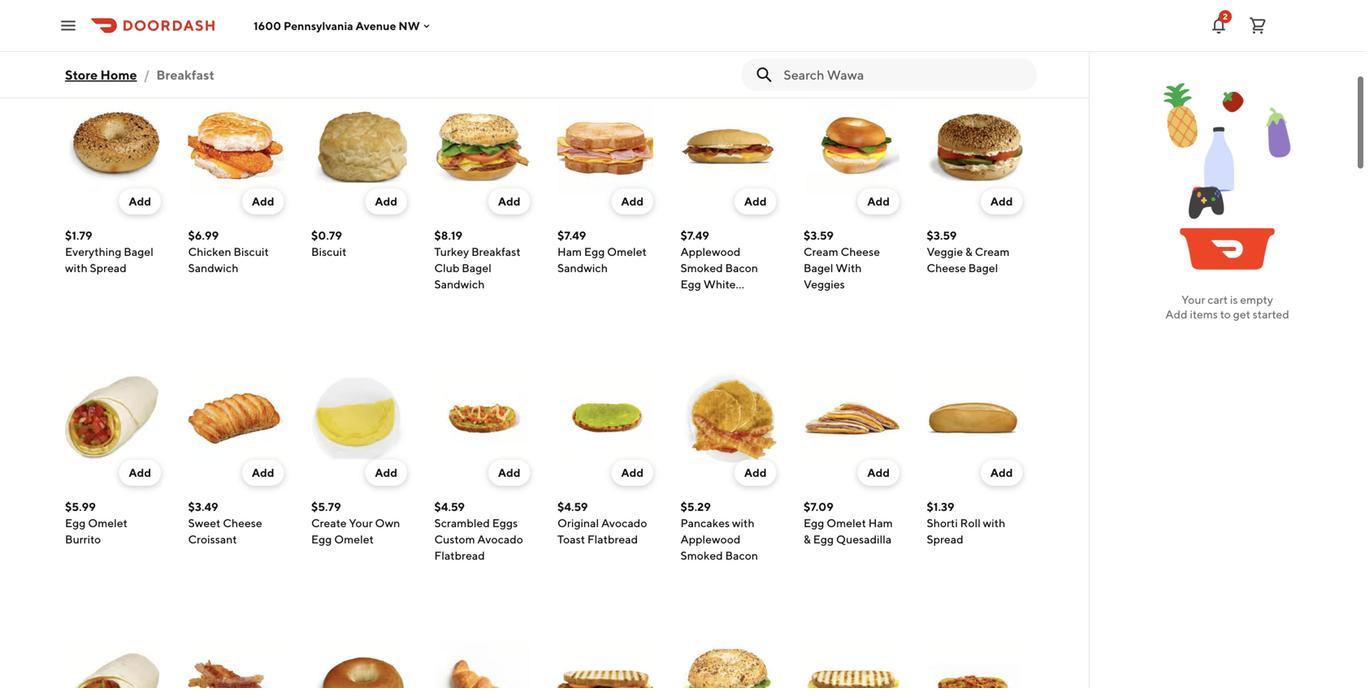 Task type: describe. For each thing, give the bounding box(es) containing it.
sandwich inside $7.49 ham egg omelet sandwich
[[558, 261, 608, 275]]

smoked inside $5.29 pancakes with applewood smoked bacon
[[681, 549, 723, 562]]

applewood smoked bacon egg omelet sandwich image
[[558, 642, 653, 688]]

bagel inside $8.19 turkey breakfast club bagel sandwich
[[462, 261, 492, 275]]

toast
[[558, 533, 585, 546]]

egg inside $7.49 ham egg omelet sandwich
[[584, 245, 605, 258]]

flatbread inside $4.59 scrambled eggs custom avocado flatbread
[[434, 549, 485, 562]]

bagel inside $3.59 cream cheese bagel with veggies
[[804, 261, 834, 275]]

applewood inside $5.29 pancakes with applewood smoked bacon
[[681, 533, 741, 546]]

original
[[558, 517, 599, 530]]

add for $6.99 chicken biscuit sandwich
[[252, 195, 274, 208]]

your cart is empty add items to get started
[[1166, 293, 1290, 321]]

add for $5.79 create your own egg omelet
[[375, 466, 397, 480]]

$5.79
[[311, 500, 341, 514]]

sweet
[[188, 517, 221, 530]]

$4.59 scrambled eggs custom avocado flatbread
[[434, 500, 523, 562]]

$5.99
[[65, 500, 96, 514]]

sausage patty egg omelet sandwich image
[[804, 642, 900, 688]]

2 biscuit from the left
[[311, 245, 347, 258]]

eggs
[[492, 517, 518, 530]]

turkey breakfast club bagel sandwich image
[[434, 99, 530, 195]]

sandwich inside $8.19 turkey breakfast club bagel sandwich
[[434, 278, 485, 291]]

store home link
[[65, 59, 137, 91]]

add for $4.59 scrambled eggs custom avocado flatbread
[[498, 466, 521, 480]]

bacon image
[[188, 642, 284, 688]]

create
[[311, 517, 347, 530]]

$3.59 for $3.59 veggie & cream cheese bagel
[[927, 229, 957, 242]]

$0.79 biscuit
[[311, 229, 347, 258]]

$3.49 sweet cheese croissant
[[188, 500, 262, 546]]

$5.29 pancakes with applewood smoked bacon
[[681, 500, 758, 562]]

bagel inside $3.59 veggie & cream cheese bagel
[[969, 261, 998, 275]]

avenue
[[356, 19, 396, 32]]

applewood smoked bacon egg white omelet hoagie image
[[681, 99, 777, 195]]

bacon inside $7.49 applewood smoked bacon egg white omelet hoagie
[[725, 261, 758, 275]]

sweet cheese croissant image
[[188, 371, 284, 467]]

is
[[1230, 293, 1238, 306]]

add for $0.79 biscuit
[[375, 195, 397, 208]]

shorti
[[927, 517, 958, 530]]

roll
[[960, 517, 981, 530]]

spread for shorti
[[927, 533, 964, 546]]

with for everything bagel with spread
[[65, 261, 88, 275]]

$7.49 ham egg omelet sandwich
[[558, 229, 647, 275]]

cart
[[1208, 293, 1228, 306]]

biscuit inside $6.99 chicken biscuit sandwich
[[234, 245, 269, 258]]

$5.29
[[681, 500, 711, 514]]

pennsylvania
[[284, 19, 353, 32]]

$7.09 egg omelet ham & egg quesadilla
[[804, 500, 893, 546]]

avocado inside $4.59 original avocado toast flatbread
[[601, 517, 647, 530]]

& inside $7.09 egg omelet ham & egg quesadilla
[[804, 533, 811, 546]]

$1.39
[[927, 500, 955, 514]]

custom
[[434, 533, 475, 546]]

Search Wawa search field
[[784, 66, 1024, 84]]

1600 pennsylvania avenue nw
[[254, 19, 420, 32]]

cream inside $3.59 cream cheese bagel with veggies
[[804, 245, 839, 258]]

with for shorti roll with spread
[[983, 517, 1006, 530]]

$6.99 chicken biscuit sandwich
[[188, 229, 269, 275]]

croissant
[[188, 533, 237, 546]]

add for $1.39 shorti roll with spread
[[991, 466, 1013, 480]]

add for $4.59 original avocado toast flatbread
[[621, 466, 644, 480]]

$8.19 turkey breakfast club bagel sandwich
[[434, 229, 521, 291]]

store
[[65, 67, 98, 82]]

get
[[1233, 308, 1251, 321]]

add for $5.29 pancakes with applewood smoked bacon
[[744, 466, 767, 480]]

notification bell image
[[1209, 16, 1229, 35]]

$3.49
[[188, 500, 218, 514]]

egg inside $5.99 egg omelet burrito
[[65, 517, 86, 530]]

hoagie
[[723, 294, 760, 307]]

spread for everything
[[90, 261, 127, 275]]

your inside $5.79 create your own egg omelet
[[349, 517, 373, 530]]

applewood smoked bacon avocado flatbread image
[[927, 642, 1023, 688]]

to
[[1221, 308, 1231, 321]]

$7.49 for applewood
[[681, 229, 710, 242]]

$6.99
[[188, 229, 219, 242]]

omelet inside $7.09 egg omelet ham & egg quesadilla
[[827, 517, 866, 530]]

veggie & cream cheese bagel image
[[927, 99, 1023, 195]]

add inside your cart is empty add items to get started
[[1166, 308, 1188, 321]]

/
[[144, 67, 150, 82]]

2
[[1223, 12, 1228, 21]]

$5.99 egg omelet burrito
[[65, 500, 128, 546]]

$7.49 for ham
[[558, 229, 586, 242]]

$7.09
[[804, 500, 834, 514]]

& inside $3.59 veggie & cream cheese bagel
[[966, 245, 973, 258]]

omelet inside $7.49 ham egg omelet sandwich
[[607, 245, 647, 258]]



Task type: locate. For each thing, give the bounding box(es) containing it.
0 horizontal spatial avocado
[[477, 533, 523, 546]]

1 vertical spatial smoked
[[681, 549, 723, 562]]

1 vertical spatial avocado
[[477, 533, 523, 546]]

veggie
[[927, 245, 963, 258]]

everything
[[65, 245, 122, 258]]

cheese up with
[[841, 245, 880, 258]]

your inside your cart is empty add items to get started
[[1182, 293, 1206, 306]]

$3.59 up veggies
[[804, 229, 834, 242]]

with right pancakes
[[732, 517, 755, 530]]

egg inside $5.79 create your own egg omelet
[[311, 533, 332, 546]]

sandwich
[[188, 261, 239, 275], [558, 261, 608, 275], [434, 278, 485, 291]]

ham inside $7.09 egg omelet ham & egg quesadilla
[[869, 517, 893, 530]]

0 horizontal spatial ham
[[558, 245, 582, 258]]

2 $4.59 from the left
[[558, 500, 588, 514]]

2 applewood from the top
[[681, 533, 741, 546]]

with right roll
[[983, 517, 1006, 530]]

0 vertical spatial bacon
[[725, 261, 758, 275]]

egg omelet ham & egg quesadilla image
[[804, 371, 900, 467]]

0 horizontal spatial cream
[[804, 245, 839, 258]]

omelet inside $5.79 create your own egg omelet
[[334, 533, 374, 546]]

smoked inside $7.49 applewood smoked bacon egg white omelet hoagie
[[681, 261, 723, 275]]

$8.19
[[434, 229, 463, 242]]

biscuit down '$0.79'
[[311, 245, 347, 258]]

0 vertical spatial avocado
[[601, 517, 647, 530]]

cheese for $3.59 cream cheese bagel with veggies
[[841, 245, 880, 258]]

with down everything at the top of the page
[[65, 261, 88, 275]]

smoked up white
[[681, 261, 723, 275]]

1 cream from the left
[[804, 245, 839, 258]]

cheese inside $3.59 veggie & cream cheese bagel
[[927, 261, 966, 275]]

sandwich inside $6.99 chicken biscuit sandwich
[[188, 261, 239, 275]]

applewood down pancakes
[[681, 533, 741, 546]]

$4.59 inside $4.59 scrambled eggs custom avocado flatbread
[[434, 500, 465, 514]]

1600 pennsylvania avenue nw button
[[254, 19, 433, 32]]

quesadilla
[[836, 533, 892, 546]]

avocado right original
[[601, 517, 647, 530]]

spread
[[90, 261, 127, 275], [927, 533, 964, 546]]

$3.59 veggie & cream cheese bagel
[[927, 229, 1010, 275]]

add for $3.59 cream cheese bagel with veggies
[[868, 195, 890, 208]]

chicken biscuit sandwich image
[[188, 99, 284, 195]]

smoked
[[681, 261, 723, 275], [681, 549, 723, 562]]

toasted plain bagel kids meal image
[[311, 642, 407, 688]]

cream up with
[[804, 245, 839, 258]]

ham bagel image
[[681, 642, 777, 688]]

home
[[100, 67, 137, 82]]

1 horizontal spatial $7.49
[[681, 229, 710, 242]]

everything bagel with spread image
[[65, 99, 161, 195]]

flatbread inside $4.59 original avocado toast flatbread
[[587, 533, 638, 546]]

1 vertical spatial flatbread
[[434, 549, 485, 562]]

2 horizontal spatial with
[[983, 517, 1006, 530]]

1 bacon from the top
[[725, 261, 758, 275]]

omelet inside $7.49 applewood smoked bacon egg white omelet hoagie
[[681, 294, 720, 307]]

nw
[[399, 19, 420, 32]]

cheese inside $3.49 sweet cheese croissant
[[223, 517, 262, 530]]

&
[[966, 245, 973, 258], [804, 533, 811, 546]]

spread inside $1.79 everything bagel with spread
[[90, 261, 127, 275]]

1 horizontal spatial spread
[[927, 533, 964, 546]]

1 horizontal spatial sandwich
[[434, 278, 485, 291]]

cheese for $3.49 sweet cheese croissant
[[223, 517, 262, 530]]

cheese up 'croissant'
[[223, 517, 262, 530]]

$3.59 inside $3.59 veggie & cream cheese bagel
[[927, 229, 957, 242]]

flatbread
[[587, 533, 638, 546], [434, 549, 485, 562]]

0 vertical spatial applewood
[[681, 245, 741, 258]]

add for $7.09 egg omelet ham & egg quesadilla
[[868, 466, 890, 480]]

1 vertical spatial &
[[804, 533, 811, 546]]

cream right the veggie on the right
[[975, 245, 1010, 258]]

0 vertical spatial cheese
[[841, 245, 880, 258]]

$4.59
[[434, 500, 465, 514], [558, 500, 588, 514]]

empty
[[1240, 293, 1274, 306]]

your
[[1182, 293, 1206, 306], [349, 517, 373, 530]]

avocado inside $4.59 scrambled eggs custom avocado flatbread
[[477, 533, 523, 546]]

1 vertical spatial applewood
[[681, 533, 741, 546]]

0 horizontal spatial biscuit
[[234, 245, 269, 258]]

cheese down the veggie on the right
[[927, 261, 966, 275]]

0 horizontal spatial flatbread
[[434, 549, 485, 562]]

white
[[704, 278, 736, 291]]

add
[[129, 195, 151, 208], [252, 195, 274, 208], [375, 195, 397, 208], [498, 195, 521, 208], [621, 195, 644, 208], [744, 195, 767, 208], [868, 195, 890, 208], [991, 195, 1013, 208], [1166, 308, 1188, 321], [129, 466, 151, 480], [252, 466, 274, 480], [375, 466, 397, 480], [498, 466, 521, 480], [621, 466, 644, 480], [744, 466, 767, 480], [868, 466, 890, 480], [991, 466, 1013, 480]]

0 horizontal spatial spread
[[90, 261, 127, 275]]

$3.59 up the veggie on the right
[[927, 229, 957, 242]]

1 vertical spatial your
[[349, 517, 373, 530]]

$0.79
[[311, 229, 342, 242]]

avocado down eggs
[[477, 533, 523, 546]]

$7.49 applewood smoked bacon egg white omelet hoagie
[[681, 229, 760, 307]]

0 vertical spatial &
[[966, 245, 973, 258]]

0 items, open order cart image
[[1248, 16, 1268, 35]]

1 vertical spatial ham
[[869, 517, 893, 530]]

with
[[65, 261, 88, 275], [732, 517, 755, 530], [983, 517, 1006, 530]]

applewood inside $7.49 applewood smoked bacon egg white omelet hoagie
[[681, 245, 741, 258]]

2 vertical spatial cheese
[[223, 517, 262, 530]]

chicken
[[188, 245, 231, 258]]

$3.59 for $3.59 cream cheese bagel with veggies
[[804, 229, 834, 242]]

applewood
[[681, 245, 741, 258], [681, 533, 741, 546]]

add for $7.49 applewood smoked bacon egg white omelet hoagie
[[744, 195, 767, 208]]

biscuit
[[234, 245, 269, 258], [311, 245, 347, 258]]

biscuit image
[[311, 99, 407, 195]]

1 $3.59 from the left
[[804, 229, 834, 242]]

bagel inside $1.79 everything bagel with spread
[[124, 245, 153, 258]]

spread down everything at the top of the page
[[90, 261, 127, 275]]

0 horizontal spatial your
[[349, 517, 373, 530]]

1 horizontal spatial cheese
[[841, 245, 880, 258]]

spread inside $1.39 shorti roll with spread
[[927, 533, 964, 546]]

add button
[[119, 189, 161, 215], [119, 189, 161, 215], [242, 189, 284, 215], [242, 189, 284, 215], [365, 189, 407, 215], [365, 189, 407, 215], [488, 189, 530, 215], [488, 189, 530, 215], [612, 189, 653, 215], [612, 189, 653, 215], [735, 189, 777, 215], [735, 189, 777, 215], [858, 189, 900, 215], [858, 189, 900, 215], [981, 189, 1023, 215], [981, 189, 1023, 215], [119, 460, 161, 486], [119, 460, 161, 486], [242, 460, 284, 486], [242, 460, 284, 486], [365, 460, 407, 486], [365, 460, 407, 486], [488, 460, 530, 486], [488, 460, 530, 486], [612, 460, 653, 486], [612, 460, 653, 486], [735, 460, 777, 486], [735, 460, 777, 486], [858, 460, 900, 486], [858, 460, 900, 486], [981, 460, 1023, 486], [981, 460, 1023, 486]]

0 vertical spatial spread
[[90, 261, 127, 275]]

$7.49 inside $7.49 ham egg omelet sandwich
[[558, 229, 586, 242]]

$1.79 everything bagel with spread
[[65, 229, 153, 275]]

0 horizontal spatial $3.59
[[804, 229, 834, 242]]

& right the veggie on the right
[[966, 245, 973, 258]]

started
[[1253, 308, 1290, 321]]

1 horizontal spatial flatbread
[[587, 533, 638, 546]]

0 vertical spatial ham
[[558, 245, 582, 258]]

turkey
[[434, 245, 469, 258]]

scrambled
[[434, 517, 490, 530]]

2 cream from the left
[[975, 245, 1010, 258]]

1 smoked from the top
[[681, 261, 723, 275]]

store home / breakfast
[[65, 67, 215, 82]]

open menu image
[[59, 16, 78, 35]]

shorti roll with spread image
[[927, 371, 1023, 467]]

beef egg white omelet burrito image
[[65, 642, 161, 688]]

egg inside $7.49 applewood smoked bacon egg white omelet hoagie
[[681, 278, 701, 291]]

your left own
[[349, 517, 373, 530]]

1 horizontal spatial ham
[[869, 517, 893, 530]]

0 horizontal spatial $7.49
[[558, 229, 586, 242]]

omelet inside $5.99 egg omelet burrito
[[88, 517, 128, 530]]

$3.59 inside $3.59 cream cheese bagel with veggies
[[804, 229, 834, 242]]

with
[[836, 261, 862, 275]]

omelet
[[607, 245, 647, 258], [681, 294, 720, 307], [88, 517, 128, 530], [827, 517, 866, 530], [334, 533, 374, 546]]

1 horizontal spatial avocado
[[601, 517, 647, 530]]

ham
[[558, 245, 582, 258], [869, 517, 893, 530]]

cheese inside $3.59 cream cheese bagel with veggies
[[841, 245, 880, 258]]

$4.59 up "scrambled"
[[434, 500, 465, 514]]

flatbread down original
[[587, 533, 638, 546]]

add for $7.49 ham egg omelet sandwich
[[621, 195, 644, 208]]

original avocado toast flatbread image
[[558, 371, 653, 467]]

spread down shorti
[[927, 533, 964, 546]]

1 horizontal spatial with
[[732, 517, 755, 530]]

1 $7.49 from the left
[[558, 229, 586, 242]]

biscuit right 'chicken'
[[234, 245, 269, 258]]

bacon up white
[[725, 261, 758, 275]]

$3.59
[[804, 229, 834, 242], [927, 229, 957, 242]]

1 horizontal spatial your
[[1182, 293, 1206, 306]]

0 vertical spatial flatbread
[[587, 533, 638, 546]]

$1.39 shorti roll with spread
[[927, 500, 1006, 546]]

your up items
[[1182, 293, 1206, 306]]

1 biscuit from the left
[[234, 245, 269, 258]]

avocado
[[601, 517, 647, 530], [477, 533, 523, 546]]

1600
[[254, 19, 281, 32]]

1 horizontal spatial cream
[[975, 245, 1010, 258]]

$1.79
[[65, 229, 92, 242]]

with inside $5.29 pancakes with applewood smoked bacon
[[732, 517, 755, 530]]

1 vertical spatial bacon
[[725, 549, 758, 562]]

create your own egg omelet image
[[311, 371, 407, 467]]

$4.59 for $4.59 scrambled eggs custom avocado flatbread
[[434, 500, 465, 514]]

breakfast inside $8.19 turkey breakfast club bagel sandwich
[[471, 245, 521, 258]]

1 horizontal spatial &
[[966, 245, 973, 258]]

0 horizontal spatial &
[[804, 533, 811, 546]]

ham inside $7.49 ham egg omelet sandwich
[[558, 245, 582, 258]]

2 smoked from the top
[[681, 549, 723, 562]]

2 $3.59 from the left
[[927, 229, 957, 242]]

ham egg omelet sandwich image
[[558, 99, 653, 195]]

cheese
[[841, 245, 880, 258], [927, 261, 966, 275], [223, 517, 262, 530]]

cream inside $3.59 veggie & cream cheese bagel
[[975, 245, 1010, 258]]

veggies
[[804, 278, 845, 291]]

0 horizontal spatial $4.59
[[434, 500, 465, 514]]

add for $1.79 everything bagel with spread
[[129, 195, 151, 208]]

items
[[1190, 308, 1218, 321]]

1 $4.59 from the left
[[434, 500, 465, 514]]

applewood up white
[[681, 245, 741, 258]]

1 vertical spatial spread
[[927, 533, 964, 546]]

add for $3.59 veggie & cream cheese bagel
[[991, 195, 1013, 208]]

breakfast
[[65, 59, 175, 90], [156, 67, 215, 82], [471, 245, 521, 258]]

egg
[[584, 245, 605, 258], [681, 278, 701, 291], [65, 517, 86, 530], [804, 517, 825, 530], [311, 533, 332, 546], [813, 533, 834, 546]]

1 horizontal spatial $3.59
[[927, 229, 957, 242]]

cream cheese bagel with veggies image
[[804, 99, 900, 195]]

$3.59 cream cheese bagel with veggies
[[804, 229, 880, 291]]

pancakes
[[681, 517, 730, 530]]

flatbread down custom on the bottom
[[434, 549, 485, 562]]

1 horizontal spatial $4.59
[[558, 500, 588, 514]]

burrito
[[65, 533, 101, 546]]

cream
[[804, 245, 839, 258], [975, 245, 1010, 258]]

$5.79 create your own egg omelet
[[311, 500, 400, 546]]

0 horizontal spatial with
[[65, 261, 88, 275]]

1 applewood from the top
[[681, 245, 741, 258]]

1 horizontal spatial biscuit
[[311, 245, 347, 258]]

club
[[434, 261, 460, 275]]

2 horizontal spatial cheese
[[927, 261, 966, 275]]

pancakes with applewood smoked bacon image
[[681, 371, 777, 467]]

add for $8.19 turkey breakfast club bagel sandwich
[[498, 195, 521, 208]]

2 bacon from the top
[[725, 549, 758, 562]]

egg omelet burrito image
[[65, 371, 161, 467]]

bagel
[[124, 245, 153, 258], [462, 261, 492, 275], [804, 261, 834, 275], [969, 261, 998, 275]]

add for $5.99 egg omelet burrito
[[129, 466, 151, 480]]

$4.59 inside $4.59 original avocado toast flatbread
[[558, 500, 588, 514]]

with inside $1.39 shorti roll with spread
[[983, 517, 1006, 530]]

add for $3.49 sweet cheese croissant
[[252, 466, 274, 480]]

$4.59 up original
[[558, 500, 588, 514]]

$4.59 original avocado toast flatbread
[[558, 500, 647, 546]]

bacon inside $5.29 pancakes with applewood smoked bacon
[[725, 549, 758, 562]]

0 vertical spatial your
[[1182, 293, 1206, 306]]

scrambled eggs custom avocado flatbread image
[[434, 371, 530, 467]]

bacon down pancakes
[[725, 549, 758, 562]]

smoked down pancakes
[[681, 549, 723, 562]]

0 vertical spatial smoked
[[681, 261, 723, 275]]

$4.59 for $4.59 original avocado toast flatbread
[[558, 500, 588, 514]]

1 vertical spatial cheese
[[927, 261, 966, 275]]

0 horizontal spatial cheese
[[223, 517, 262, 530]]

own
[[375, 517, 400, 530]]

2 horizontal spatial sandwich
[[558, 261, 608, 275]]

0 horizontal spatial sandwich
[[188, 261, 239, 275]]

$7.49 inside $7.49 applewood smoked bacon egg white omelet hoagie
[[681, 229, 710, 242]]

& down $7.09
[[804, 533, 811, 546]]

with inside $1.79 everything bagel with spread
[[65, 261, 88, 275]]

2 $7.49 from the left
[[681, 229, 710, 242]]

$7.49
[[558, 229, 586, 242], [681, 229, 710, 242]]

croissant image
[[434, 642, 530, 688]]

bacon
[[725, 261, 758, 275], [725, 549, 758, 562]]



Task type: vqa. For each thing, say whether or not it's contained in the screenshot.
$5.79
yes



